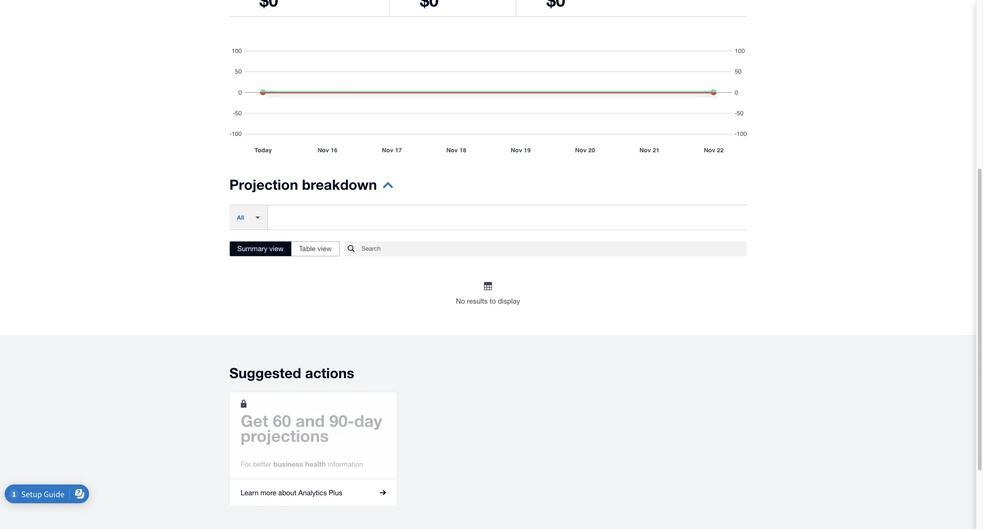 Task type: vqa. For each thing, say whether or not it's contained in the screenshot.
'No'
yes



Task type: locate. For each thing, give the bounding box(es) containing it.
all
[[237, 214, 244, 221]]

1 view from the left
[[270, 245, 284, 253]]

view
[[270, 245, 284, 253], [318, 245, 332, 253]]

table view
[[299, 245, 332, 253]]

view right summary
[[270, 245, 284, 253]]

suggested actions
[[229, 365, 355, 382]]

analytics
[[299, 489, 327, 497]]

no results to display
[[456, 297, 520, 305]]

summary view
[[237, 245, 284, 253]]

60
[[273, 411, 291, 431]]

view for summary view
[[270, 245, 284, 253]]

more
[[261, 489, 277, 497]]

0 horizontal spatial view
[[270, 245, 284, 253]]

all button
[[229, 205, 268, 230]]

suggested
[[229, 365, 301, 382]]

2 view from the left
[[318, 245, 332, 253]]

view right the table
[[318, 245, 332, 253]]

for
[[241, 460, 251, 468]]

no
[[456, 297, 465, 305]]

day
[[354, 411, 382, 431]]

learn more about analytics plus button
[[229, 479, 397, 506]]

projection
[[229, 176, 298, 193]]

learn
[[241, 489, 259, 497]]

actions
[[305, 365, 355, 382]]

1 horizontal spatial view
[[318, 245, 332, 253]]



Task type: describe. For each thing, give the bounding box(es) containing it.
to
[[490, 297, 496, 305]]

table
[[299, 245, 316, 253]]

90-
[[329, 411, 354, 431]]

health
[[305, 460, 326, 468]]

information
[[328, 460, 363, 468]]

projection breakdown view option group
[[229, 241, 340, 256]]

for better business health information
[[241, 460, 363, 468]]

display
[[498, 297, 520, 305]]

business
[[274, 460, 303, 468]]

view for table view
[[318, 245, 332, 253]]

projection breakdown button
[[229, 176, 393, 199]]

summary
[[237, 245, 268, 253]]

Search for a document search field
[[362, 241, 747, 257]]

projections
[[241, 426, 329, 446]]

plus
[[329, 489, 342, 497]]

and
[[296, 411, 325, 431]]

learn more about analytics plus
[[241, 489, 342, 497]]

better
[[253, 460, 272, 468]]

projection breakdown
[[229, 176, 377, 193]]

get 60 and 90-day projections
[[241, 411, 382, 446]]

results
[[467, 297, 488, 305]]

breakdown
[[302, 176, 377, 193]]

about
[[279, 489, 297, 497]]

get
[[241, 411, 268, 431]]



